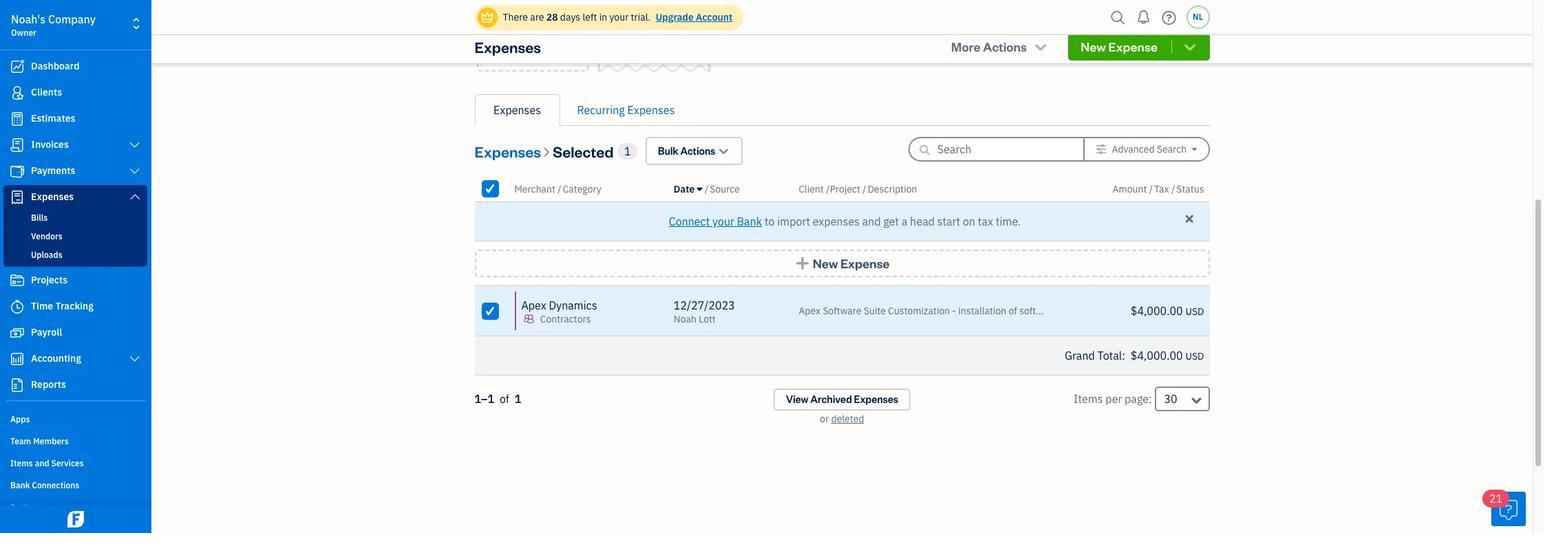 Task type: describe. For each thing, give the bounding box(es) containing it.
accounting
[[31, 352, 81, 365]]

estimates
[[31, 112, 75, 125]]

bank connections
[[10, 480, 79, 491]]

vendors
[[31, 231, 62, 242]]

expenses inside main element
[[31, 191, 74, 203]]

plus image
[[795, 257, 810, 270]]

5 / from the left
[[1149, 183, 1153, 195]]

uploads link
[[6, 247, 145, 264]]

1–1 of 1
[[475, 392, 521, 406]]

actions for more actions
[[983, 39, 1027, 54]]

expenses up expenses button
[[493, 103, 541, 117]]

installation
[[958, 305, 1006, 317]]

2 $4,000.00 from the top
[[1131, 349, 1183, 363]]

advanced
[[1112, 143, 1155, 156]]

search image
[[1107, 7, 1129, 28]]

dashboard
[[31, 60, 80, 72]]

connect your bank button
[[669, 213, 762, 230]]

12/27/2023
[[674, 299, 735, 312]]

1 vertical spatial 1
[[515, 392, 521, 406]]

new expense link
[[477, 0, 588, 72]]

tax
[[1154, 183, 1169, 195]]

to
[[765, 215, 775, 228]]

company
[[48, 12, 96, 26]]

tracking
[[55, 300, 94, 312]]

status
[[1176, 183, 1204, 195]]

new expense button
[[1068, 33, 1210, 61]]

check image
[[484, 304, 496, 318]]

payment image
[[9, 164, 25, 178]]

suite
[[864, 305, 886, 317]]

timer image
[[9, 300, 25, 314]]

report image
[[9, 379, 25, 392]]

view archived expenses or deleted
[[786, 393, 898, 425]]

1 vertical spatial of
[[500, 392, 509, 406]]

more actions
[[951, 39, 1027, 54]]

description
[[868, 183, 917, 195]]

date
[[674, 183, 695, 195]]

vendors link
[[6, 228, 145, 245]]

0 vertical spatial of
[[1009, 305, 1017, 317]]

invoice image
[[9, 138, 25, 152]]

-
[[952, 305, 956, 317]]

expense for topmost new expense button
[[1108, 39, 1158, 54]]

more actions button
[[939, 33, 1060, 61]]

chevron large down image for invoices
[[128, 140, 141, 151]]

bulk
[[658, 145, 678, 158]]

dashboard image
[[9, 60, 25, 74]]

head
[[910, 215, 935, 228]]

invoices link
[[3, 133, 147, 158]]

license
[[1078, 305, 1108, 317]]

apex dynamics
[[521, 299, 597, 312]]

1 horizontal spatial and
[[862, 215, 881, 228]]

caretdown image
[[697, 183, 702, 194]]

0 vertical spatial your
[[609, 11, 629, 23]]

expenses button
[[475, 140, 541, 162]]

check image
[[484, 182, 496, 195]]

upgrade account link
[[653, 11, 733, 23]]

nl button
[[1186, 6, 1210, 29]]

connect
[[669, 215, 710, 228]]

more
[[951, 39, 981, 54]]

work
[[1137, 305, 1158, 317]]

caretdown image
[[1192, 144, 1197, 155]]

items for items per page:
[[1074, 392, 1103, 406]]

contractors
[[540, 313, 591, 326]]

bulk actions button
[[645, 137, 742, 165]]

services
[[51, 458, 84, 469]]

advanced search button
[[1085, 138, 1208, 160]]

apex for apex software suite customization - installation of software and license on all work computers.
[[799, 305, 820, 317]]

apps link
[[3, 409, 147, 429]]

time tracking link
[[3, 295, 147, 319]]

trial.
[[631, 11, 651, 23]]

items per page:
[[1074, 392, 1152, 406]]

a
[[902, 215, 907, 228]]

reports link
[[3, 373, 147, 398]]

0 vertical spatial new expense
[[508, 0, 557, 22]]

expenses down there
[[475, 37, 541, 56]]

chart image
[[9, 352, 25, 366]]

1 vertical spatial new expense button
[[475, 250, 1210, 277]]

1 horizontal spatial expense
[[840, 255, 890, 271]]

bills
[[31, 213, 48, 223]]

items and services
[[10, 458, 84, 469]]

dynamics
[[549, 299, 597, 312]]

go to help image
[[1158, 7, 1180, 28]]

amount
[[1113, 183, 1147, 195]]

chevron large down image for expenses
[[128, 191, 141, 202]]

0 horizontal spatial expenses link
[[3, 185, 147, 210]]

usd inside "grand total : $4,000.00 usd"
[[1185, 350, 1204, 363]]

1 horizontal spatial expenses link
[[475, 94, 560, 126]]

noah
[[674, 313, 696, 326]]

are
[[530, 11, 544, 23]]

search
[[1157, 143, 1187, 156]]

1 horizontal spatial on
[[1111, 305, 1122, 317]]

date link
[[674, 183, 705, 195]]

noah's
[[11, 12, 46, 26]]

resource center badge image
[[1491, 492, 1526, 527]]

client link
[[799, 183, 826, 195]]

0 vertical spatial bank
[[737, 215, 762, 228]]

time tracking
[[31, 300, 94, 312]]

21 button
[[1482, 490, 1526, 527]]

new for new expense link at the left of page
[[520, 0, 545, 6]]

merchant link
[[514, 183, 558, 195]]

accounting link
[[3, 347, 147, 372]]

import
[[777, 215, 810, 228]]

noah's company owner
[[11, 12, 96, 38]]

deleted link
[[831, 413, 864, 425]]

close image
[[1183, 213, 1196, 225]]

1 horizontal spatial your
[[712, 215, 734, 228]]

new expense inside dropdown button
[[1081, 39, 1158, 54]]

4 / from the left
[[863, 183, 866, 195]]

customization
[[888, 305, 950, 317]]

6 / from the left
[[1171, 183, 1175, 195]]

2 / from the left
[[705, 183, 708, 195]]

category link
[[563, 183, 601, 195]]



Task type: locate. For each thing, give the bounding box(es) containing it.
expenses up bills
[[31, 191, 74, 203]]

new expense
[[508, 0, 557, 22], [1081, 39, 1158, 54], [813, 255, 890, 271]]

Items per page: field
[[1155, 387, 1210, 412]]

1 vertical spatial usd
[[1185, 350, 1204, 363]]

new expense button down connect your bank to import expenses and get a head start on tax time. on the top
[[475, 250, 1210, 277]]

projects link
[[3, 268, 147, 293]]

30
[[1164, 392, 1177, 406]]

chevron large down image down invoices link
[[128, 166, 141, 177]]

0 vertical spatial new
[[520, 0, 545, 6]]

actions left chevrondown image
[[680, 145, 715, 158]]

chevron large down image for payments
[[128, 166, 141, 177]]

2 vertical spatial and
[[35, 458, 49, 469]]

settings image
[[10, 502, 147, 513]]

1 vertical spatial chevron large down image
[[128, 354, 141, 365]]

0 horizontal spatial 1
[[515, 392, 521, 406]]

0 vertical spatial actions
[[983, 39, 1027, 54]]

items down team
[[10, 458, 33, 469]]

:
[[1122, 349, 1125, 363]]

12/27/2023 noah lott
[[674, 299, 735, 326]]

page:
[[1125, 392, 1152, 406]]

get
[[883, 215, 899, 228]]

$4,000
[[660, 47, 696, 61]]

items and services link
[[3, 453, 147, 474]]

items
[[1074, 392, 1103, 406], [10, 458, 33, 469]]

chevron large down image
[[128, 166, 141, 177], [128, 354, 141, 365]]

or
[[820, 413, 829, 425]]

expenses link down payments link
[[3, 185, 147, 210]]

1 horizontal spatial items
[[1074, 392, 1103, 406]]

actions
[[983, 39, 1027, 54], [680, 145, 715, 158]]

2 chevron large down image from the top
[[128, 354, 141, 365]]

bank down items and services
[[10, 480, 30, 491]]

1 horizontal spatial bank
[[737, 215, 762, 228]]

apex up contractors
[[521, 299, 546, 312]]

0 vertical spatial chevron large down image
[[128, 166, 141, 177]]

/ right tax
[[1171, 183, 1175, 195]]

0 vertical spatial chevron large down image
[[128, 140, 141, 151]]

expense image
[[9, 191, 25, 204]]

tax
[[978, 215, 993, 228]]

$4,000.00 usd
[[1131, 304, 1204, 318]]

software
[[1019, 305, 1057, 317]]

1–1
[[475, 392, 494, 406]]

expenses up check image
[[475, 141, 541, 161]]

grand
[[1065, 349, 1095, 363]]

dashboard link
[[3, 54, 147, 79]]

1 horizontal spatial of
[[1009, 305, 1017, 317]]

amount / tax / status
[[1113, 183, 1204, 195]]

actions inside dropdown button
[[983, 39, 1027, 54]]

0 vertical spatial on
[[963, 215, 975, 228]]

new for topmost new expense button
[[1081, 39, 1106, 54]]

members
[[33, 436, 69, 447]]

bank inside main element
[[10, 480, 30, 491]]

payments
[[31, 164, 75, 177]]

1
[[624, 144, 631, 158], [515, 392, 521, 406]]

lott
[[699, 313, 716, 326]]

new
[[520, 0, 545, 6], [1081, 39, 1106, 54], [813, 255, 838, 271]]

chevron large down image inside payments link
[[128, 166, 141, 177]]

0 vertical spatial new expense button
[[1068, 33, 1210, 61]]

and left license
[[1059, 305, 1076, 317]]

left
[[583, 11, 597, 23]]

1 horizontal spatial new
[[813, 255, 838, 271]]

1 horizontal spatial new expense
[[813, 255, 890, 271]]

3 / from the left
[[826, 183, 830, 195]]

1 left bulk
[[624, 144, 631, 158]]

actions for bulk actions
[[680, 145, 715, 158]]

client image
[[9, 86, 25, 100]]

time
[[31, 300, 53, 312]]

crown image
[[480, 10, 494, 24]]

1 horizontal spatial 1
[[624, 144, 631, 158]]

of left "software"
[[1009, 305, 1017, 317]]

expense down connect your bank to import expenses and get a head start on tax time. on the top
[[840, 255, 890, 271]]

items for items and services
[[10, 458, 33, 469]]

1 horizontal spatial chevrondown image
[[1182, 40, 1198, 54]]

money image
[[9, 326, 25, 340]]

2 horizontal spatial and
[[1059, 305, 1076, 317]]

time.
[[996, 215, 1021, 228]]

1 vertical spatial bank
[[10, 480, 30, 491]]

chevron large down image down estimates link on the left of the page
[[128, 140, 141, 151]]

chevron large down image
[[128, 140, 141, 151], [128, 191, 141, 202]]

chevron large down image for accounting
[[128, 354, 141, 365]]

selected
[[553, 141, 614, 161]]

there
[[503, 11, 528, 23]]

expenses
[[813, 215, 860, 228]]

team members
[[10, 436, 69, 447]]

estimate image
[[9, 112, 25, 126]]

0 horizontal spatial new
[[520, 0, 545, 6]]

project image
[[9, 274, 25, 288]]

estimates link
[[3, 107, 147, 131]]

chevrondown image down nl dropdown button
[[1182, 40, 1198, 54]]

reports
[[31, 379, 66, 391]]

connections
[[32, 480, 79, 491]]

2 vertical spatial expense
[[840, 255, 890, 271]]

0 vertical spatial expense
[[508, 7, 557, 22]]

1 usd from the top
[[1185, 306, 1204, 318]]

expense left days
[[508, 7, 557, 22]]

deleted
[[831, 413, 864, 425]]

actions inside "dropdown button"
[[680, 145, 715, 158]]

0 horizontal spatial actions
[[680, 145, 715, 158]]

bulk actions
[[658, 145, 715, 158]]

apex software suite customization - installation of software and license on all work computers.
[[799, 305, 1209, 317]]

all
[[1124, 305, 1134, 317]]

1 chevrondown image from the left
[[1033, 40, 1049, 54]]

1 vertical spatial expenses link
[[3, 185, 147, 210]]

1 vertical spatial items
[[10, 458, 33, 469]]

total
[[1097, 349, 1122, 363]]

usd inside $4,000.00 usd
[[1185, 306, 1204, 318]]

0 horizontal spatial items
[[10, 458, 33, 469]]

and
[[862, 215, 881, 228], [1059, 305, 1076, 317], [35, 458, 49, 469]]

chevrondown image inside more actions dropdown button
[[1033, 40, 1049, 54]]

your right 'in'
[[609, 11, 629, 23]]

apex
[[521, 299, 546, 312], [799, 305, 820, 317]]

expenses up deleted link
[[854, 393, 898, 406]]

0 horizontal spatial your
[[609, 11, 629, 23]]

view archived expenses link
[[774, 389, 911, 411]]

of right 1–1
[[500, 392, 509, 406]]

days
[[560, 11, 580, 23]]

main element
[[0, 0, 196, 533]]

your down source
[[712, 215, 734, 228]]

recurring expenses
[[577, 103, 675, 117]]

nl
[[1193, 12, 1203, 22]]

chevrondown image inside new expense button
[[1182, 40, 1198, 54]]

new expense button
[[1068, 33, 1210, 61], [475, 250, 1210, 277]]

1 horizontal spatial actions
[[983, 39, 1027, 54]]

0 horizontal spatial new expense
[[508, 0, 557, 22]]

1 vertical spatial new
[[1081, 39, 1106, 54]]

and left the get
[[862, 215, 881, 228]]

1 vertical spatial $4,000.00
[[1131, 349, 1183, 363]]

2 chevron large down image from the top
[[128, 191, 141, 202]]

and inside main element
[[35, 458, 49, 469]]

view
[[786, 393, 808, 406]]

expense for new expense link at the left of page
[[508, 7, 557, 22]]

bank
[[737, 215, 762, 228], [10, 480, 30, 491]]

0 horizontal spatial on
[[963, 215, 975, 228]]

chevrondown image right more actions
[[1033, 40, 1049, 54]]

/ right caretdown image
[[705, 183, 708, 195]]

1 right 1–1
[[515, 392, 521, 406]]

/ right project
[[863, 183, 866, 195]]

1 vertical spatial and
[[1059, 305, 1076, 317]]

new inside new expense
[[520, 0, 545, 6]]

new expense down connect your bank to import expenses and get a head start on tax time. on the top
[[813, 255, 890, 271]]

2 usd from the top
[[1185, 350, 1204, 363]]

clients link
[[3, 81, 147, 105]]

items left per
[[1074, 392, 1103, 406]]

0 horizontal spatial of
[[500, 392, 509, 406]]

new expense left days
[[508, 0, 557, 22]]

chevron large down image inside invoices link
[[128, 140, 141, 151]]

chevrondown image for more actions
[[1033, 40, 1049, 54]]

bank left to
[[737, 215, 762, 228]]

0 horizontal spatial expense
[[508, 7, 557, 22]]

apex left 'software'
[[799, 305, 820, 317]]

expenses link up expenses button
[[475, 94, 560, 126]]

1 $4,000.00 from the top
[[1131, 304, 1183, 318]]

0 vertical spatial 1
[[624, 144, 631, 158]]

and down team members on the bottom left
[[35, 458, 49, 469]]

expense inside dropdown button
[[1108, 39, 1158, 54]]

merchant
[[514, 183, 555, 195]]

2 horizontal spatial expense
[[1108, 39, 1158, 54]]

chevrondown image for new expense
[[1182, 40, 1198, 54]]

bank connections link
[[3, 475, 147, 496]]

2 chevrondown image from the left
[[1182, 40, 1198, 54]]

expenses inside view archived expenses or deleted
[[854, 393, 898, 406]]

expense
[[508, 7, 557, 22], [1108, 39, 1158, 54], [840, 255, 890, 271]]

connect your bank to import expenses and get a head start on tax time.
[[669, 215, 1021, 228]]

expenses up bulk
[[627, 103, 675, 117]]

1 / from the left
[[558, 183, 561, 195]]

projects
[[31, 274, 68, 286]]

category
[[563, 183, 601, 195]]

settings image
[[1096, 144, 1107, 155]]

1 vertical spatial expense
[[1108, 39, 1158, 54]]

chevrondown image
[[1033, 40, 1049, 54], [1182, 40, 1198, 54]]

on left tax
[[963, 215, 975, 228]]

items inside main element
[[10, 458, 33, 469]]

start
[[937, 215, 960, 228]]

chevron large down image up bills link
[[128, 191, 141, 202]]

owner
[[11, 28, 36, 38]]

0 vertical spatial usd
[[1185, 306, 1204, 318]]

1 vertical spatial chevron large down image
[[128, 191, 141, 202]]

project
[[830, 183, 860, 195]]

expenses link
[[475, 94, 560, 126], [3, 185, 147, 210]]

merchant / category
[[514, 183, 601, 195]]

$4,000.00 right :
[[1131, 349, 1183, 363]]

1 vertical spatial actions
[[680, 145, 715, 158]]

source
[[710, 183, 740, 195]]

usd right the work
[[1185, 306, 1204, 318]]

clients
[[31, 86, 62, 98]]

your
[[609, 11, 629, 23], [712, 215, 734, 228]]

/ left the category link on the left top of the page
[[558, 183, 561, 195]]

2 vertical spatial new
[[813, 255, 838, 271]]

0 vertical spatial $4,000.00
[[1131, 304, 1183, 318]]

1 horizontal spatial apex
[[799, 305, 820, 317]]

$4,000.00
[[1131, 304, 1183, 318], [1131, 349, 1183, 363]]

freshbooks image
[[65, 511, 87, 528]]

payroll link
[[3, 321, 147, 345]]

recurring
[[577, 103, 625, 117]]

actions right more
[[983, 39, 1027, 54]]

per
[[1106, 392, 1122, 406]]

of
[[1009, 305, 1017, 317], [500, 392, 509, 406]]

/ left tax
[[1149, 183, 1153, 195]]

on left all
[[1111, 305, 1122, 317]]

0 vertical spatial items
[[1074, 392, 1103, 406]]

/ right client
[[826, 183, 830, 195]]

new expense button down notifications image
[[1068, 33, 1210, 61]]

Search text field
[[937, 138, 1061, 160]]

chevron large down image up reports link
[[128, 354, 141, 365]]

new expense down the search "image"
[[1081, 39, 1158, 54]]

2 vertical spatial new expense
[[813, 255, 890, 271]]

expense down notifications image
[[1108, 39, 1158, 54]]

upgrade
[[656, 11, 694, 23]]

1 vertical spatial on
[[1111, 305, 1122, 317]]

1 chevron large down image from the top
[[128, 140, 141, 151]]

0 horizontal spatial bank
[[10, 480, 30, 491]]

1 chevron large down image from the top
[[128, 166, 141, 177]]

0 horizontal spatial apex
[[521, 299, 546, 312]]

archived
[[810, 393, 852, 406]]

team
[[10, 436, 31, 447]]

0 horizontal spatial chevrondown image
[[1033, 40, 1049, 54]]

0 vertical spatial and
[[862, 215, 881, 228]]

notifications image
[[1132, 3, 1155, 31]]

28
[[546, 11, 558, 23]]

0 vertical spatial expenses link
[[475, 94, 560, 126]]

chevrondown image
[[717, 144, 730, 158]]

usd up 30 field
[[1185, 350, 1204, 363]]

2 horizontal spatial new expense
[[1081, 39, 1158, 54]]

new inside dropdown button
[[1081, 39, 1106, 54]]

$4,000.00 up "grand total : $4,000.00 usd"
[[1131, 304, 1183, 318]]

21
[[1489, 492, 1503, 506]]

1 vertical spatial your
[[712, 215, 734, 228]]

0 horizontal spatial and
[[35, 458, 49, 469]]

1 vertical spatial new expense
[[1081, 39, 1158, 54]]

2 horizontal spatial new
[[1081, 39, 1106, 54]]

apex for apex dynamics
[[521, 299, 546, 312]]



Task type: vqa. For each thing, say whether or not it's contained in the screenshot.
bottom the and
yes



